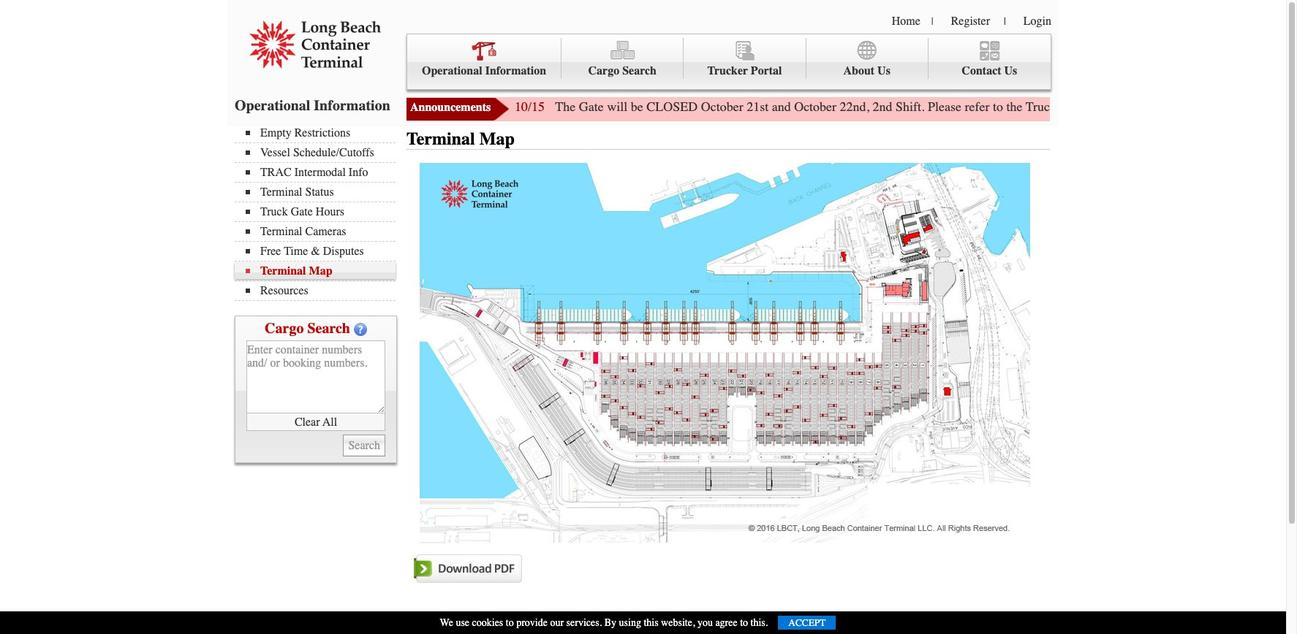 Task type: describe. For each thing, give the bounding box(es) containing it.
2 horizontal spatial to
[[993, 99, 1003, 115]]

0 vertical spatial cargo
[[588, 64, 620, 78]]

provide
[[516, 617, 548, 630]]

22nd,
[[840, 99, 870, 115]]

register link
[[951, 15, 990, 28]]

closed
[[647, 99, 698, 115]]

page
[[1149, 99, 1174, 115]]

website,
[[661, 617, 695, 630]]

intermodal
[[294, 166, 346, 179]]

refer
[[965, 99, 990, 115]]

1 | from the left
[[932, 15, 934, 28]]

cargo search link
[[562, 38, 684, 79]]

terminal status link
[[246, 186, 396, 199]]

you
[[698, 617, 713, 630]]

details
[[1260, 99, 1294, 115]]

we use cookies to provide our services. by using this website, you agree to this.
[[440, 617, 768, 630]]

0 horizontal spatial cargo search
[[265, 320, 350, 337]]

hours inside empty restrictions vessel schedule/cutoffs trac intermodal info terminal status truck gate hours terminal cameras free time & disputes terminal map resources
[[316, 206, 344, 219]]

time
[[284, 245, 308, 258]]

services.
[[567, 617, 602, 630]]

10/15
[[515, 99, 545, 115]]

1 horizontal spatial gate
[[579, 99, 604, 115]]

terminal cameras link
[[246, 225, 396, 238]]

gate
[[1235, 99, 1257, 115]]

0 vertical spatial search
[[623, 64, 657, 78]]

contact us link
[[929, 38, 1051, 79]]

1 horizontal spatial hours
[[1088, 99, 1120, 115]]

trucker portal
[[708, 64, 782, 78]]

use
[[456, 617, 470, 630]]

please
[[928, 99, 962, 115]]

agree
[[716, 617, 738, 630]]

clear all button
[[246, 414, 385, 431]]

1 october from the left
[[701, 99, 744, 115]]

accept
[[789, 618, 826, 629]]

disputes
[[323, 245, 364, 258]]

this
[[644, 617, 659, 630]]

the
[[1007, 99, 1023, 115]]

trac
[[260, 166, 292, 179]]

truck gate hours link
[[246, 206, 396, 219]]

Enter container numbers and/ or booking numbers.  text field
[[246, 341, 385, 414]]

free time & disputes link
[[246, 245, 396, 258]]

0 vertical spatial cargo search
[[588, 64, 657, 78]]

portal
[[751, 64, 782, 78]]

contact
[[962, 64, 1002, 78]]

0 vertical spatial operational information
[[422, 64, 546, 78]]

accept button
[[778, 617, 836, 630]]

empty restrictions vessel schedule/cutoffs trac intermodal info terminal status truck gate hours terminal cameras free time & disputes terminal map resources
[[260, 127, 374, 298]]

about us link
[[806, 38, 929, 79]]

map inside empty restrictions vessel schedule/cutoffs trac intermodal info terminal status truck gate hours terminal cameras free time & disputes terminal map resources
[[309, 265, 332, 278]]

truck inside empty restrictions vessel schedule/cutoffs trac intermodal info terminal status truck gate hours terminal cameras free time & disputes terminal map resources
[[260, 206, 288, 219]]

cameras
[[305, 225, 346, 238]]

information inside operational information link
[[485, 64, 546, 78]]

shift.
[[896, 99, 925, 115]]

menu bar containing empty restrictions
[[235, 125, 403, 301]]

resources link
[[246, 284, 396, 298]]

home link
[[892, 15, 921, 28]]

login
[[1024, 15, 1052, 28]]

further
[[1196, 99, 1232, 115]]

1 vertical spatial cargo
[[265, 320, 304, 337]]

announcements
[[410, 101, 491, 114]]



Task type: locate. For each thing, give the bounding box(es) containing it.
0 vertical spatial menu bar
[[407, 34, 1052, 90]]

register
[[951, 15, 990, 28]]

trucker
[[708, 64, 748, 78]]

empty restrictions link
[[246, 127, 396, 140]]

0 horizontal spatial operational information
[[235, 97, 390, 114]]

terminal down announcements
[[407, 129, 475, 149]]

cargo search up 'will'
[[588, 64, 657, 78]]

operational
[[422, 64, 482, 78], [235, 97, 310, 114]]

to left the this.
[[740, 617, 748, 630]]

0 horizontal spatial gate
[[291, 206, 313, 219]]

status
[[305, 186, 334, 199]]

truck right the the
[[1026, 99, 1057, 115]]

operational information up 'empty restrictions' link
[[235, 97, 390, 114]]

us right contact
[[1005, 64, 1018, 78]]

operational information
[[422, 64, 546, 78], [235, 97, 390, 114]]

search
[[623, 64, 657, 78], [307, 320, 350, 337]]

1 horizontal spatial cargo search
[[588, 64, 657, 78]]

this.
[[751, 617, 768, 630]]

0 vertical spatial information
[[485, 64, 546, 78]]

0 horizontal spatial hours
[[316, 206, 344, 219]]

1 horizontal spatial to
[[740, 617, 748, 630]]

1 vertical spatial cargo search
[[265, 320, 350, 337]]

cargo search
[[588, 64, 657, 78], [265, 320, 350, 337]]

gate right the
[[579, 99, 604, 115]]

0 horizontal spatial truck
[[260, 206, 288, 219]]

october left "21st" on the right of the page
[[701, 99, 744, 115]]

clear
[[295, 416, 320, 429]]

info
[[349, 166, 368, 179]]

information up '10/15'
[[485, 64, 546, 78]]

0 horizontal spatial information
[[314, 97, 390, 114]]

10/15 the gate will be closed october 21st and october 22nd, 2nd shift. please refer to the truck gate hours web page for further gate details 
[[515, 99, 1297, 115]]

cargo
[[588, 64, 620, 78], [265, 320, 304, 337]]

1 vertical spatial truck
[[260, 206, 288, 219]]

october right and
[[794, 99, 837, 115]]

map up resources link
[[309, 265, 332, 278]]

0 horizontal spatial october
[[701, 99, 744, 115]]

|
[[932, 15, 934, 28], [1004, 15, 1006, 28]]

1 horizontal spatial october
[[794, 99, 837, 115]]

truck
[[1026, 99, 1057, 115], [260, 206, 288, 219]]

0 vertical spatial hours
[[1088, 99, 1120, 115]]

search up be
[[623, 64, 657, 78]]

1 horizontal spatial search
[[623, 64, 657, 78]]

terminal up resources
[[260, 265, 306, 278]]

0 vertical spatial map
[[480, 129, 515, 149]]

search down resources link
[[307, 320, 350, 337]]

0 horizontal spatial operational
[[235, 97, 310, 114]]

information
[[485, 64, 546, 78], [314, 97, 390, 114]]

truck down the trac
[[260, 206, 288, 219]]

1 horizontal spatial us
[[1005, 64, 1018, 78]]

trac intermodal info link
[[246, 166, 396, 179]]

vessel schedule/cutoffs link
[[246, 146, 396, 159]]

terminal map
[[407, 129, 515, 149]]

resources
[[260, 284, 308, 298]]

1 vertical spatial operational information
[[235, 97, 390, 114]]

&
[[311, 245, 320, 258]]

us for about us
[[878, 64, 891, 78]]

hours left web
[[1088, 99, 1120, 115]]

0 vertical spatial operational
[[422, 64, 482, 78]]

1 horizontal spatial operational information
[[422, 64, 546, 78]]

map
[[480, 129, 515, 149], [309, 265, 332, 278]]

0 horizontal spatial |
[[932, 15, 934, 28]]

2nd
[[873, 99, 893, 115]]

0 horizontal spatial map
[[309, 265, 332, 278]]

terminal map link
[[246, 265, 396, 278]]

1 horizontal spatial operational
[[422, 64, 482, 78]]

using
[[619, 617, 641, 630]]

cargo down resources
[[265, 320, 304, 337]]

us right about
[[878, 64, 891, 78]]

cargo search down resources link
[[265, 320, 350, 337]]

0 vertical spatial truck
[[1026, 99, 1057, 115]]

restrictions
[[294, 127, 350, 140]]

2 us from the left
[[1005, 64, 1018, 78]]

operational information up announcements
[[422, 64, 546, 78]]

schedule/cutoffs
[[293, 146, 374, 159]]

1 horizontal spatial map
[[480, 129, 515, 149]]

and
[[772, 99, 791, 115]]

home
[[892, 15, 921, 28]]

operational up announcements
[[422, 64, 482, 78]]

all
[[323, 416, 337, 429]]

menu bar
[[407, 34, 1052, 90], [235, 125, 403, 301]]

cargo up 'will'
[[588, 64, 620, 78]]

contact us
[[962, 64, 1018, 78]]

october
[[701, 99, 744, 115], [794, 99, 837, 115]]

1 horizontal spatial menu bar
[[407, 34, 1052, 90]]

hours up cameras
[[316, 206, 344, 219]]

0 horizontal spatial search
[[307, 320, 350, 337]]

1 horizontal spatial information
[[485, 64, 546, 78]]

to left provide
[[506, 617, 514, 630]]

trucker portal link
[[684, 38, 806, 79]]

us for contact us
[[1005, 64, 1018, 78]]

1 vertical spatial map
[[309, 265, 332, 278]]

gate
[[579, 99, 604, 115], [1060, 99, 1085, 115], [291, 206, 313, 219]]

gate inside empty restrictions vessel schedule/cutoffs trac intermodal info terminal status truck gate hours terminal cameras free time & disputes terminal map resources
[[291, 206, 313, 219]]

1 vertical spatial search
[[307, 320, 350, 337]]

1 us from the left
[[878, 64, 891, 78]]

will
[[607, 99, 628, 115]]

to left the the
[[993, 99, 1003, 115]]

| right the home link
[[932, 15, 934, 28]]

operational up empty
[[235, 97, 310, 114]]

information up the restrictions
[[314, 97, 390, 114]]

1 vertical spatial operational
[[235, 97, 310, 114]]

0 horizontal spatial menu bar
[[235, 125, 403, 301]]

gate right the the
[[1060, 99, 1085, 115]]

for
[[1177, 99, 1192, 115]]

menu bar containing operational information
[[407, 34, 1052, 90]]

be
[[631, 99, 643, 115]]

0 horizontal spatial to
[[506, 617, 514, 630]]

2 october from the left
[[794, 99, 837, 115]]

about
[[844, 64, 875, 78]]

terminal up free
[[260, 225, 302, 238]]

None submit
[[343, 435, 385, 457]]

1 horizontal spatial cargo
[[588, 64, 620, 78]]

terminal down the trac
[[260, 186, 302, 199]]

clear all
[[295, 416, 337, 429]]

gate down status on the top
[[291, 206, 313, 219]]

2 horizontal spatial gate
[[1060, 99, 1085, 115]]

operational information link
[[407, 38, 562, 79]]

terminal
[[407, 129, 475, 149], [260, 186, 302, 199], [260, 225, 302, 238], [260, 265, 306, 278]]

by
[[605, 617, 617, 630]]

login link
[[1024, 15, 1052, 28]]

1 vertical spatial information
[[314, 97, 390, 114]]

empty
[[260, 127, 292, 140]]

2 | from the left
[[1004, 15, 1006, 28]]

vessel
[[260, 146, 290, 159]]

about us
[[844, 64, 891, 78]]

cookies
[[472, 617, 503, 630]]

web
[[1124, 99, 1146, 115]]

us
[[878, 64, 891, 78], [1005, 64, 1018, 78]]

free
[[260, 245, 281, 258]]

our
[[550, 617, 564, 630]]

0 horizontal spatial cargo
[[265, 320, 304, 337]]

to
[[993, 99, 1003, 115], [506, 617, 514, 630], [740, 617, 748, 630]]

1 vertical spatial hours
[[316, 206, 344, 219]]

map down announcements
[[480, 129, 515, 149]]

1 horizontal spatial truck
[[1026, 99, 1057, 115]]

1 horizontal spatial |
[[1004, 15, 1006, 28]]

we
[[440, 617, 453, 630]]

1 vertical spatial menu bar
[[235, 125, 403, 301]]

the
[[555, 99, 576, 115]]

hours
[[1088, 99, 1120, 115], [316, 206, 344, 219]]

| left login
[[1004, 15, 1006, 28]]

21st
[[747, 99, 769, 115]]

0 horizontal spatial us
[[878, 64, 891, 78]]



Task type: vqa. For each thing, say whether or not it's contained in the screenshot.
6th COS from the top of the row group containing 10/11/2023 18:00
no



